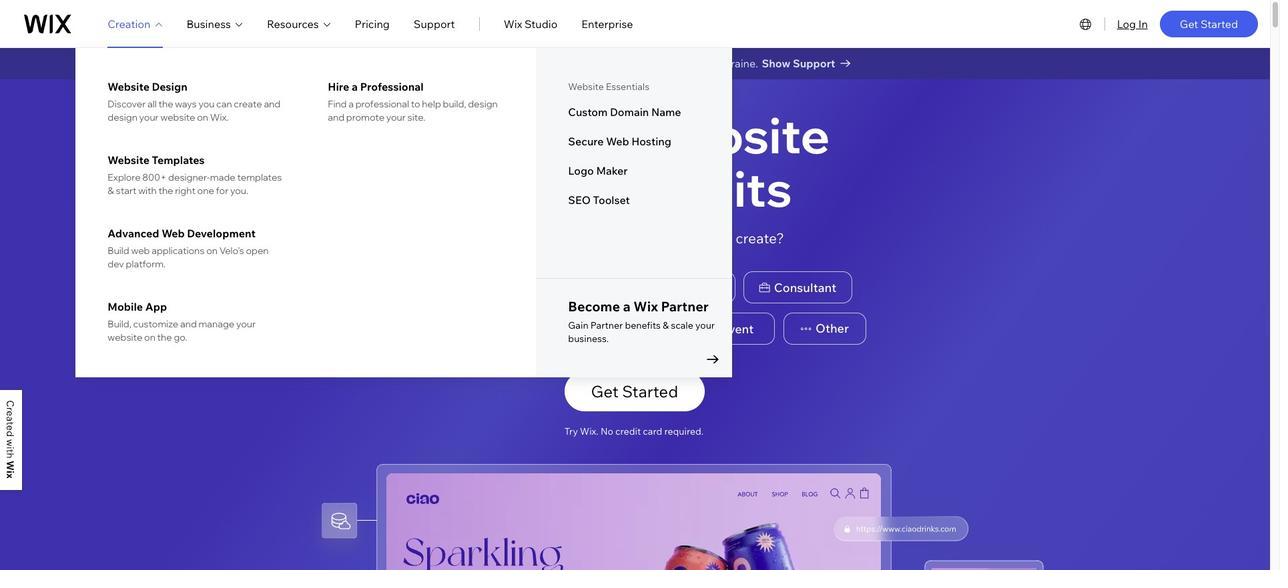 Task type: describe. For each thing, give the bounding box(es) containing it.
to inside 'hire a professional find a professional to help build, design and promote your site.'
[[411, 98, 420, 110]]

show support link
[[762, 54, 863, 73]]

find
[[328, 98, 347, 110]]

hire a professional find a professional to help build, design and promote your site.
[[328, 80, 498, 123]]

get inside button
[[591, 382, 619, 402]]

pricing link
[[355, 16, 390, 32]]

the inside website templates explore 800+ designer-made templates & start with the right one for you.
[[158, 185, 173, 197]]

event button
[[685, 313, 775, 345]]

one
[[197, 185, 214, 197]]

enterprise link
[[582, 16, 633, 32]]

seo toolset link
[[568, 194, 700, 207]]

website inside the create a website without limits
[[644, 105, 830, 166]]

advanced
[[108, 227, 159, 240]]

website templates link
[[108, 154, 284, 167]]

what
[[484, 229, 519, 247]]

& for →
[[663, 320, 669, 332]]

development
[[187, 227, 256, 240]]

other button
[[783, 313, 866, 345]]

hire
[[328, 80, 349, 93]]

website templates explore 800+ designer-made templates & start with the right one for you.
[[108, 154, 282, 197]]

and inside mobile app build, customize and manage your website on the go.
[[180, 318, 197, 330]]

1 horizontal spatial get started
[[1180, 17, 1238, 30]]

website for templates
[[108, 154, 149, 167]]

hosting
[[632, 135, 671, 148]]

log in link
[[1117, 16, 1148, 32]]

consultant
[[774, 280, 837, 296]]

for
[[216, 185, 228, 197]]

try
[[565, 426, 578, 438]]

created with wix image
[[7, 401, 14, 479]]

& for right
[[108, 185, 114, 197]]

promote
[[346, 111, 385, 123]]

hire a professional link
[[328, 80, 504, 93]]

1 horizontal spatial started
[[1201, 17, 1238, 30]]

service
[[442, 322, 485, 337]]

blog button
[[661, 272, 735, 304]]

secure web hosting
[[568, 135, 671, 148]]

event
[[721, 322, 754, 337]]

and inside website design discover all the ways you can create and design your website on wix.
[[264, 98, 280, 110]]

0 vertical spatial support
[[414, 17, 455, 30]]

benefits
[[625, 320, 661, 332]]

customize
[[133, 318, 178, 330]]

custom domain name
[[568, 105, 681, 119]]

website essentials
[[568, 81, 650, 93]]

toolset
[[593, 194, 630, 207]]

portfolio button
[[552, 273, 653, 305]]

platform.
[[126, 258, 166, 270]]

with inside website templates explore 800+ designer-made templates & start with the right one for you.
[[138, 185, 157, 197]]

wix inside become a  wix partner gain partner benefits & scale your business. →
[[634, 298, 658, 315]]

gain
[[568, 320, 589, 332]]

what kind of website would you like to create?
[[484, 229, 784, 247]]

mobile
[[108, 300, 143, 314]]

designer-
[[168, 172, 210, 184]]

your inside become a  wix partner gain partner benefits & scale your business. →
[[696, 320, 715, 332]]

blog
[[692, 280, 719, 296]]

no
[[601, 426, 613, 438]]

mobile app build, customize and manage your website on the go.
[[108, 300, 256, 344]]

dev
[[108, 258, 124, 270]]

resources button
[[267, 16, 331, 32]]

design
[[152, 80, 187, 93]]

and inside 'hire a professional find a professional to help build, design and promote your site.'
[[328, 111, 345, 123]]

mobile app link
[[108, 300, 284, 314]]

language selector, english selected image
[[1078, 16, 1094, 32]]

web for secure
[[606, 135, 629, 148]]

secure
[[568, 135, 604, 148]]

business.
[[568, 333, 609, 345]]

let's make an impact together to stand with the people of ukraine.
[[430, 57, 758, 70]]

build
[[108, 245, 129, 257]]

maker
[[596, 164, 628, 178]]

professional
[[356, 98, 409, 110]]

open
[[246, 245, 269, 257]]

web
[[131, 245, 150, 257]]

go.
[[174, 332, 187, 344]]

templates
[[237, 172, 282, 184]]

a for become
[[623, 298, 631, 315]]

you inside website design discover all the ways you can create and design your website on wix.
[[199, 98, 215, 110]]

discover
[[108, 98, 146, 110]]

professional
[[360, 80, 424, 93]]

stand
[[595, 57, 623, 70]]

portfolio
[[586, 281, 635, 296]]

advanced web development link
[[108, 227, 284, 240]]

show support
[[762, 57, 835, 70]]

without
[[477, 158, 657, 219]]

→
[[706, 348, 720, 368]]

creation group
[[76, 48, 733, 378]]

creation button
[[108, 16, 163, 32]]

an
[[485, 57, 497, 70]]

limits
[[666, 158, 792, 219]]

wix studio
[[504, 17, 558, 30]]

create?
[[736, 229, 784, 247]]

on inside website design discover all the ways you can create and design your website on wix.
[[197, 111, 208, 123]]

restaurant
[[595, 322, 658, 337]]

your inside website design discover all the ways you can create and design your website on wix.
[[139, 111, 159, 123]]

right
[[175, 185, 196, 197]]

the left the people on the top of page
[[649, 57, 665, 70]]

restaurant button
[[560, 313, 677, 345]]

logo maker
[[568, 164, 628, 178]]

build,
[[108, 318, 131, 330]]



Task type: locate. For each thing, give the bounding box(es) containing it.
consultant button
[[743, 272, 852, 304]]

1 horizontal spatial support
[[793, 57, 835, 70]]

people
[[668, 57, 703, 70]]

0 vertical spatial business
[[187, 17, 231, 30]]

business inside popup button
[[187, 17, 231, 30]]

1 vertical spatial &
[[663, 320, 669, 332]]

0 vertical spatial and
[[264, 98, 280, 110]]

0 horizontal spatial &
[[108, 185, 114, 197]]

0 vertical spatial &
[[108, 185, 114, 197]]

make
[[456, 57, 483, 70]]

get started
[[1180, 17, 1238, 30], [591, 382, 678, 402]]

credit
[[616, 426, 641, 438]]

1 horizontal spatial you
[[667, 229, 691, 247]]

0 vertical spatial wix
[[504, 17, 522, 30]]

and right create
[[264, 98, 280, 110]]

1 horizontal spatial of
[[705, 57, 715, 70]]

0 horizontal spatial support
[[414, 17, 455, 30]]

1 horizontal spatial with
[[625, 57, 647, 70]]

start
[[116, 185, 137, 197]]

support right show
[[793, 57, 835, 70]]

site.
[[408, 111, 425, 123]]

and
[[264, 98, 280, 110], [328, 111, 345, 123], [180, 318, 197, 330]]

0 horizontal spatial with
[[138, 185, 157, 197]]

1 vertical spatial you
[[667, 229, 691, 247]]

1 vertical spatial design
[[108, 111, 137, 123]]

on down website design "link"
[[197, 111, 208, 123]]

web up 'applications'
[[162, 227, 185, 240]]

explore
[[108, 172, 141, 184]]

1 horizontal spatial wix.
[[580, 426, 599, 438]]

started
[[1201, 17, 1238, 30], [622, 382, 678, 402]]

your
[[139, 111, 159, 123], [386, 111, 406, 123], [236, 318, 256, 330], [696, 320, 715, 332]]

website inside mobile app build, customize and manage your website on the go.
[[108, 332, 142, 344]]

get up no
[[591, 382, 619, 402]]

log in
[[1117, 17, 1148, 30]]

ways
[[175, 98, 197, 110]]

the inside mobile app build, customize and manage your website on the go.
[[157, 332, 172, 344]]

your down professional
[[386, 111, 406, 123]]

wix studio link
[[504, 16, 558, 32]]

in
[[1139, 17, 1148, 30]]

0 vertical spatial started
[[1201, 17, 1238, 30]]

1 horizontal spatial wix
[[634, 298, 658, 315]]

you left like
[[667, 229, 691, 247]]

1 vertical spatial web
[[162, 227, 185, 240]]

card
[[643, 426, 662, 438]]

design down discover
[[108, 111, 137, 123]]

0 horizontal spatial business
[[187, 17, 231, 30]]

seo toolset
[[568, 194, 630, 207]]

create a website without limits
[[439, 105, 830, 219]]

0 vertical spatial to
[[582, 57, 592, 70]]

become
[[568, 298, 620, 315]]

like
[[694, 229, 716, 247]]

help
[[422, 98, 441, 110]]

1 vertical spatial wix.
[[580, 426, 599, 438]]

0 vertical spatial on
[[197, 111, 208, 123]]

support link
[[414, 16, 455, 32]]

1 vertical spatial of
[[554, 229, 567, 247]]

0 vertical spatial partner
[[661, 298, 709, 315]]

try wix. no credit card required.
[[565, 426, 704, 438]]

all
[[148, 98, 157, 110]]

1 vertical spatial support
[[793, 57, 835, 70]]

design inside 'hire a professional find a professional to help build, design and promote your site.'
[[468, 98, 498, 110]]

& left start
[[108, 185, 114, 197]]

0 horizontal spatial web
[[162, 227, 185, 240]]

website
[[644, 105, 830, 166], [160, 111, 195, 123], [570, 229, 621, 247], [108, 332, 142, 344]]

2 vertical spatial and
[[180, 318, 197, 330]]

0 horizontal spatial to
[[411, 98, 420, 110]]

website up discover
[[108, 80, 149, 93]]

the left go.
[[157, 332, 172, 344]]

wix. left no
[[580, 426, 599, 438]]

partner up business.
[[591, 320, 623, 332]]

and up go.
[[180, 318, 197, 330]]

get started up try wix. no credit card required.
[[591, 382, 678, 402]]

the inside website design discover all the ways you can create and design your website on wix.
[[159, 98, 173, 110]]

on inside advanced web development build web applications on velo's open dev platform.
[[206, 245, 218, 257]]

1 vertical spatial and
[[328, 111, 345, 123]]

logo maker link
[[568, 164, 700, 178]]

0 horizontal spatial and
[[180, 318, 197, 330]]

& left scale
[[663, 320, 669, 332]]

your inside mobile app build, customize and manage your website on the go.
[[236, 318, 256, 330]]

business inside button
[[487, 322, 538, 337]]

partner up scale
[[661, 298, 709, 315]]

0 horizontal spatial get started
[[591, 382, 678, 402]]

a
[[352, 80, 358, 93], [349, 98, 354, 110], [607, 105, 635, 166], [623, 298, 631, 315]]

website design discover all the ways you can create and design your website on wix.
[[108, 80, 280, 123]]

glass ns.png image
[[834, 518, 968, 542]]

pricing
[[355, 17, 390, 30]]

on inside mobile app build, customize and manage your website on the go.
[[144, 332, 155, 344]]

& inside become a  wix partner gain partner benefits & scale your business. →
[[663, 320, 669, 332]]

1 horizontal spatial design
[[468, 98, 498, 110]]

started inside button
[[622, 382, 678, 402]]

0 horizontal spatial wix.
[[210, 111, 229, 123]]

1 vertical spatial business
[[487, 322, 538, 337]]

a inside the create a website without limits
[[607, 105, 635, 166]]

website up "explore"
[[108, 154, 149, 167]]

on down customize
[[144, 332, 155, 344]]

1 horizontal spatial get
[[1180, 17, 1198, 30]]

website inside website templates explore 800+ designer-made templates & start with the right one for you.
[[108, 154, 149, 167]]

your right manage
[[236, 318, 256, 330]]

website design link
[[108, 80, 284, 93]]

create
[[439, 105, 598, 166]]

website inside website design discover all the ways you can create and design your website on wix.
[[160, 111, 195, 123]]

0 horizontal spatial of
[[554, 229, 567, 247]]

0 vertical spatial with
[[625, 57, 647, 70]]

the right the "all"
[[159, 98, 173, 110]]

to left stand
[[582, 57, 592, 70]]

1 horizontal spatial web
[[606, 135, 629, 148]]

can
[[216, 98, 232, 110]]

1 vertical spatial partner
[[591, 320, 623, 332]]

your inside 'hire a professional find a professional to help build, design and promote your site.'
[[386, 111, 406, 123]]

1 vertical spatial started
[[622, 382, 678, 402]]

velo's
[[219, 245, 244, 257]]

get right in
[[1180, 17, 1198, 30]]

a for create
[[607, 105, 635, 166]]

&
[[108, 185, 114, 197], [663, 320, 669, 332]]

of
[[705, 57, 715, 70], [554, 229, 567, 247]]

website for essentials
[[568, 81, 604, 93]]

1 vertical spatial get
[[591, 382, 619, 402]]

you left can
[[199, 98, 215, 110]]

of right kind
[[554, 229, 567, 247]]

get
[[1180, 17, 1198, 30], [591, 382, 619, 402]]

1 vertical spatial on
[[206, 245, 218, 257]]

wix. down can
[[210, 111, 229, 123]]

design right build,
[[468, 98, 498, 110]]

your right scale
[[696, 320, 715, 332]]

web for advanced
[[162, 227, 185, 240]]

enterprise
[[582, 17, 633, 30]]

domain
[[610, 105, 649, 119]]

secure web hosting link
[[568, 135, 700, 148]]

0 vertical spatial design
[[468, 98, 498, 110]]

manage
[[199, 318, 234, 330]]

to up "site."
[[411, 98, 420, 110]]

show
[[762, 57, 791, 70]]

1 vertical spatial with
[[138, 185, 157, 197]]

1 vertical spatial wix
[[634, 298, 658, 315]]

wix.
[[210, 111, 229, 123], [580, 426, 599, 438]]

1 vertical spatial to
[[411, 98, 420, 110]]

design inside website design discover all the ways you can create and design your website on wix.
[[108, 111, 137, 123]]

0 vertical spatial you
[[199, 98, 215, 110]]

support up "let's"
[[414, 17, 455, 30]]

1 horizontal spatial and
[[264, 98, 280, 110]]

applications
[[152, 245, 205, 257]]

0 vertical spatial web
[[606, 135, 629, 148]]

1 horizontal spatial business
[[487, 322, 538, 337]]

get started inside button
[[591, 382, 678, 402]]

0 vertical spatial wix.
[[210, 111, 229, 123]]

log
[[1117, 17, 1136, 30]]

resources
[[267, 17, 319, 30]]

2 vertical spatial on
[[144, 332, 155, 344]]

1 horizontal spatial partner
[[661, 298, 709, 315]]

website inside website design discover all the ways you can create and design your website on wix.
[[108, 80, 149, 93]]

a for hire
[[352, 80, 358, 93]]

to right like
[[719, 229, 733, 247]]

on
[[197, 111, 208, 123], [206, 245, 218, 257], [144, 332, 155, 344]]

get started link
[[1160, 10, 1258, 37]]

of right the people on the top of page
[[705, 57, 715, 70]]

get started button
[[564, 372, 705, 412]]

business right service at the left bottom of page
[[487, 322, 538, 337]]

& inside website templates explore 800+ designer-made templates & start with the right one for you.
[[108, 185, 114, 197]]

to
[[582, 57, 592, 70], [411, 98, 420, 110], [719, 229, 733, 247]]

wix. inside website design discover all the ways you can create and design your website on wix.
[[210, 111, 229, 123]]

2 vertical spatial to
[[719, 229, 733, 247]]

business
[[187, 17, 231, 30], [487, 322, 538, 337]]

service business
[[442, 322, 538, 337]]

0 horizontal spatial wix
[[504, 17, 522, 30]]

wix left studio at the top of page
[[504, 17, 522, 30]]

0 vertical spatial get
[[1180, 17, 1198, 30]]

templates
[[152, 154, 205, 167]]

creation
[[108, 17, 151, 30]]

support
[[414, 17, 455, 30], [793, 57, 835, 70]]

custom domain name link
[[568, 105, 700, 119]]

business up website design "link"
[[187, 17, 231, 30]]

0 horizontal spatial started
[[622, 382, 678, 402]]

web up maker
[[606, 135, 629, 148]]

wix up benefits
[[634, 298, 658, 315]]

get started right in
[[1180, 17, 1238, 30]]

2 horizontal spatial to
[[719, 229, 733, 247]]

required.
[[664, 426, 704, 438]]

the down 800+
[[158, 185, 173, 197]]

web inside advanced web development build web applications on velo's open dev platform.
[[162, 227, 185, 240]]

0 horizontal spatial partner
[[591, 320, 623, 332]]

website for design
[[108, 80, 149, 93]]

seo
[[568, 194, 591, 207]]

let's
[[430, 57, 453, 70]]

on down development
[[206, 245, 218, 257]]

made
[[210, 172, 235, 184]]

you.
[[230, 185, 248, 197]]

your down the "all"
[[139, 111, 159, 123]]

would
[[624, 229, 664, 247]]

1 horizontal spatial to
[[582, 57, 592, 70]]

0 vertical spatial get started
[[1180, 17, 1238, 30]]

0 vertical spatial of
[[705, 57, 715, 70]]

website down let's make an impact together to stand with the people of ukraine.
[[568, 81, 604, 93]]

1 vertical spatial get started
[[591, 382, 678, 402]]

2 horizontal spatial and
[[328, 111, 345, 123]]

with up essentials
[[625, 57, 647, 70]]

with down 800+
[[138, 185, 157, 197]]

0 horizontal spatial design
[[108, 111, 137, 123]]

and down find
[[328, 111, 345, 123]]

0 horizontal spatial get
[[591, 382, 619, 402]]

essentials
[[606, 81, 650, 93]]

a inside become a  wix partner gain partner benefits & scale your business. →
[[623, 298, 631, 315]]

business button
[[187, 16, 243, 32]]

0 horizontal spatial you
[[199, 98, 215, 110]]

become a  wix partner gain partner benefits & scale your business. →
[[568, 298, 720, 368]]

ukraine.
[[717, 57, 758, 70]]

1 horizontal spatial &
[[663, 320, 669, 332]]



Task type: vqa. For each thing, say whether or not it's contained in the screenshot.
just
no



